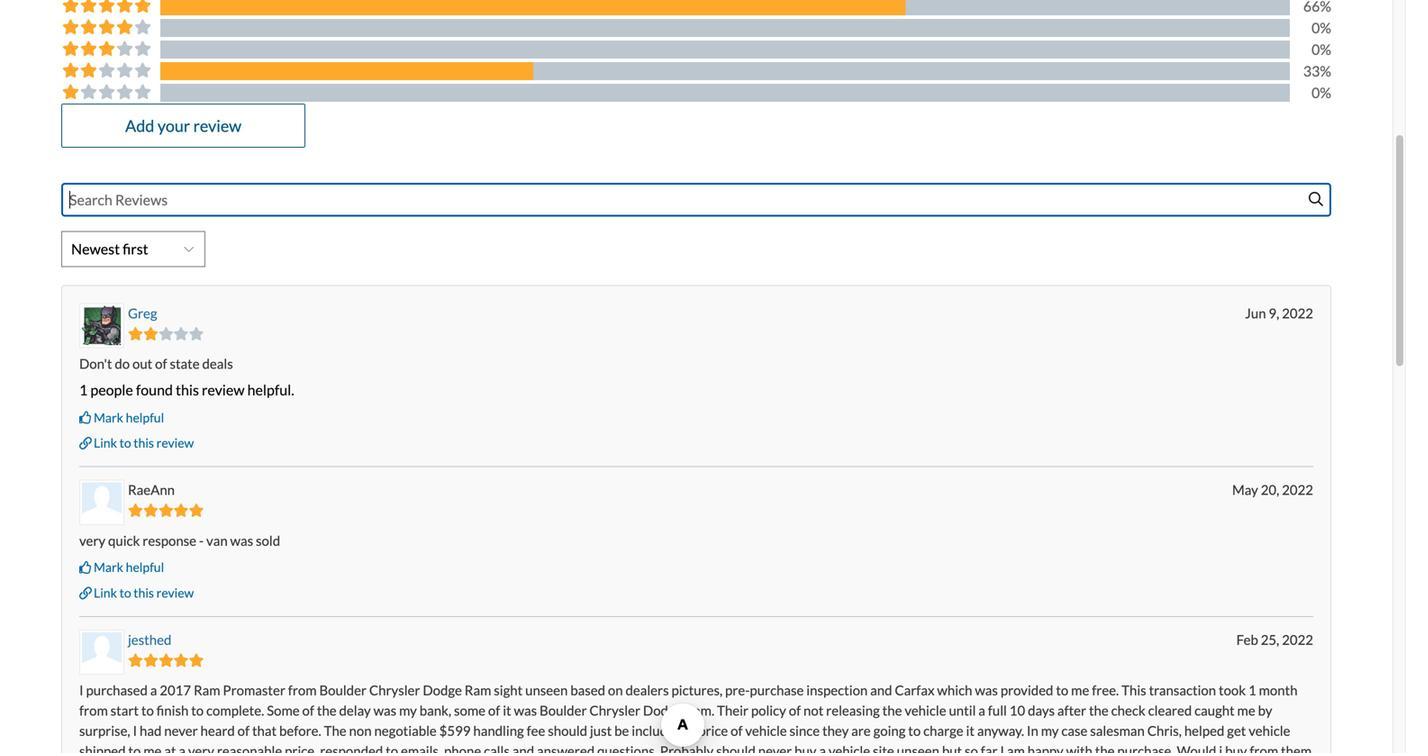 Task type: locate. For each thing, give the bounding box(es) containing it.
mark right thumbs up icon
[[94, 410, 123, 425]]

mark helpful
[[94, 410, 164, 425], [94, 560, 164, 575]]

link to this review button up raeann
[[79, 434, 194, 452]]

1 horizontal spatial it
[[967, 723, 975, 739]]

this
[[176, 381, 199, 399], [134, 435, 154, 451], [134, 585, 154, 601]]

0 vertical spatial chrysler
[[369, 682, 420, 699]]

1 vertical spatial 0%
[[1312, 40, 1332, 58]]

0 horizontal spatial very
[[79, 532, 105, 549]]

1 vertical spatial and
[[513, 743, 534, 753]]

should down price on the bottom of page
[[717, 743, 756, 753]]

of up before.
[[302, 703, 314, 719]]

0 horizontal spatial and
[[513, 743, 534, 753]]

dodge
[[423, 682, 462, 699], [643, 703, 683, 719]]

unseen down the charge
[[897, 743, 940, 753]]

2 vertical spatial me
[[143, 743, 162, 753]]

non
[[349, 723, 372, 739]]

response
[[143, 532, 196, 549]]

0 horizontal spatial from
[[79, 703, 108, 719]]

link for very
[[94, 585, 117, 601]]

mark helpful button down quick
[[79, 558, 164, 576]]

was
[[230, 532, 253, 549], [975, 682, 998, 699], [374, 703, 397, 719], [514, 703, 537, 719]]

before.
[[279, 723, 321, 739]]

1 vertical spatial 2022
[[1283, 482, 1314, 498]]

mark right thumbs up image
[[94, 560, 123, 575]]

had
[[140, 723, 162, 739]]

i right far
[[1001, 743, 1005, 753]]

am
[[1007, 743, 1025, 753]]

pre-
[[725, 682, 750, 699]]

star image down greg
[[128, 327, 143, 340]]

0 vertical spatial link to this review
[[94, 435, 194, 451]]

2 vertical spatial from
[[1250, 743, 1279, 753]]

25,
[[1261, 632, 1280, 648]]

1
[[79, 381, 88, 399], [1249, 682, 1257, 699]]

carfax
[[895, 682, 935, 699]]

and down fee
[[513, 743, 534, 753]]

caught
[[1195, 703, 1235, 719]]

2022
[[1283, 305, 1314, 321], [1283, 482, 1314, 498], [1283, 632, 1314, 648]]

2 vertical spatial 0%
[[1312, 84, 1332, 101]]

link to this review button for response
[[79, 584, 194, 602]]

vehicle down policy
[[746, 723, 787, 739]]

a left 2017
[[150, 682, 157, 699]]

but
[[942, 743, 963, 753]]

days
[[1028, 703, 1055, 719]]

price,
[[285, 743, 318, 753]]

until
[[949, 703, 976, 719]]

feb
[[1237, 632, 1259, 648]]

1 vertical spatial mark
[[94, 560, 123, 575]]

took
[[1219, 682, 1246, 699]]

3 2022 from the top
[[1283, 632, 1314, 648]]

on
[[608, 682, 623, 699]]

add
[[125, 116, 154, 136]]

0 vertical spatial mark
[[94, 410, 123, 425]]

0 vertical spatial helpful
[[126, 410, 164, 425]]

it up the so
[[967, 723, 975, 739]]

2 link to this review button from the top
[[79, 584, 194, 602]]

their
[[717, 703, 749, 719]]

2 vertical spatial this
[[134, 585, 154, 601]]

never up at
[[164, 723, 198, 739]]

in
[[685, 723, 696, 739]]

after
[[1058, 703, 1087, 719]]

link to this review button up jesthed link
[[79, 584, 194, 602]]

1 vertical spatial very
[[188, 743, 214, 753]]

0 vertical spatial link
[[94, 435, 117, 451]]

1 horizontal spatial ram
[[465, 682, 491, 699]]

of left not
[[789, 703, 801, 719]]

mark helpful for 1st mark helpful button from the bottom of the page
[[94, 560, 164, 575]]

i left had
[[133, 723, 137, 739]]

chris,
[[1148, 723, 1182, 739]]

2 link from the top
[[94, 585, 117, 601]]

0 horizontal spatial chrysler
[[369, 682, 420, 699]]

this up jesthed link
[[134, 585, 154, 601]]

and
[[871, 682, 893, 699], [513, 743, 534, 753]]

ram
[[194, 682, 220, 699], [465, 682, 491, 699]]

2022 for jun 9, 2022
[[1283, 305, 1314, 321]]

link to this review
[[94, 435, 194, 451], [94, 585, 194, 601]]

1 buy from the left
[[795, 743, 817, 753]]

2022 right 20,
[[1283, 482, 1314, 498]]

1 vertical spatial me
[[1238, 703, 1256, 719]]

1 vertical spatial this
[[134, 435, 154, 451]]

helped
[[1185, 723, 1225, 739]]

1 horizontal spatial i
[[133, 723, 137, 739]]

1 vertical spatial helpful
[[126, 560, 164, 575]]

2 vertical spatial 2022
[[1283, 632, 1314, 648]]

to up "after"
[[1056, 682, 1069, 699]]

boulder up delay
[[319, 682, 367, 699]]

0 horizontal spatial never
[[164, 723, 198, 739]]

buy down since
[[795, 743, 817, 753]]

review
[[193, 116, 242, 136], [202, 381, 245, 399], [157, 435, 194, 451], [157, 585, 194, 601]]

star image up 2017
[[189, 654, 204, 667]]

1 right took
[[1249, 682, 1257, 699]]

chrysler down on
[[590, 703, 641, 719]]

raeann
[[128, 482, 175, 498]]

add your review
[[125, 116, 242, 136]]

2 mark helpful button from the top
[[79, 558, 164, 576]]

to down had
[[128, 743, 141, 753]]

1 horizontal spatial dodge
[[643, 703, 683, 719]]

search image
[[1309, 192, 1324, 206]]

1 mark helpful from the top
[[94, 410, 164, 425]]

0 vertical spatial dodge
[[423, 682, 462, 699]]

get
[[1228, 723, 1247, 739]]

chrysler up negotiable
[[369, 682, 420, 699]]

0 horizontal spatial should
[[548, 723, 588, 739]]

unseen
[[525, 682, 568, 699], [897, 743, 940, 753]]

of up handling
[[488, 703, 500, 719]]

0 horizontal spatial 1
[[79, 381, 88, 399]]

0 vertical spatial star image
[[128, 327, 143, 340]]

fee
[[527, 723, 546, 739]]

star image down raeann
[[143, 504, 158, 517]]

thumbs up image
[[79, 561, 92, 574]]

should up answered
[[548, 723, 588, 739]]

link image
[[79, 587, 92, 600]]

0 vertical spatial from
[[288, 682, 317, 699]]

dodge up bank,
[[423, 682, 462, 699]]

finish
[[157, 703, 189, 719]]

1 horizontal spatial very
[[188, 743, 214, 753]]

0 horizontal spatial boulder
[[319, 682, 367, 699]]

very up thumbs up image
[[79, 532, 105, 549]]

1 vertical spatial should
[[717, 743, 756, 753]]

1 vertical spatial dodge
[[643, 703, 683, 719]]

reasonable
[[217, 743, 282, 753]]

1 vertical spatial unseen
[[897, 743, 940, 753]]

0 vertical spatial very
[[79, 532, 105, 549]]

from down by
[[1250, 743, 1279, 753]]

1 vertical spatial link to this review button
[[79, 584, 194, 602]]

sold
[[256, 532, 280, 549]]

1 link to this review button from the top
[[79, 434, 194, 452]]

1 vertical spatial mark helpful
[[94, 560, 164, 575]]

0 horizontal spatial buy
[[795, 743, 817, 753]]

inspection
[[807, 682, 868, 699]]

1 vertical spatial star image
[[143, 504, 158, 517]]

1 vertical spatial link to this review
[[94, 585, 194, 601]]

2 horizontal spatial me
[[1238, 703, 1256, 719]]

heard
[[201, 723, 235, 739]]

to down negotiable
[[386, 743, 398, 753]]

based
[[571, 682, 606, 699]]

thumbs up image
[[79, 411, 92, 424]]

0 vertical spatial should
[[548, 723, 588, 739]]

me down had
[[143, 743, 162, 753]]

2022 right 9,
[[1283, 305, 1314, 321]]

Search Reviews field
[[61, 183, 1332, 217]]

ram right 2017
[[194, 682, 220, 699]]

mark helpful down quick
[[94, 560, 164, 575]]

phone
[[444, 743, 481, 753]]

that
[[252, 723, 277, 739]]

the down free.
[[1089, 703, 1109, 719]]

buy right i at the bottom right of page
[[1226, 743, 1248, 753]]

helpful down found
[[126, 410, 164, 425]]

2 helpful from the top
[[126, 560, 164, 575]]

don't
[[79, 355, 112, 372]]

raeann image
[[82, 483, 122, 522]]

0 horizontal spatial me
[[143, 743, 162, 753]]

2 horizontal spatial from
[[1250, 743, 1279, 753]]

never down since
[[759, 743, 792, 753]]

1 vertical spatial i
[[133, 723, 137, 739]]

start
[[111, 703, 139, 719]]

0 vertical spatial unseen
[[525, 682, 568, 699]]

to
[[119, 435, 131, 451], [119, 585, 131, 601], [1056, 682, 1069, 699], [141, 703, 154, 719], [191, 703, 204, 719], [909, 723, 921, 739], [128, 743, 141, 753], [386, 743, 398, 753]]

this up raeann
[[134, 435, 154, 451]]

vehicle
[[905, 703, 947, 719], [746, 723, 787, 739], [1249, 723, 1291, 739], [829, 743, 871, 753]]

very down heard
[[188, 743, 214, 753]]

0 vertical spatial me
[[1072, 682, 1090, 699]]

1 vertical spatial never
[[759, 743, 792, 753]]

the up the the
[[317, 703, 337, 719]]

mark helpful down people at the left of page
[[94, 410, 164, 425]]

from
[[288, 682, 317, 699], [79, 703, 108, 719], [1250, 743, 1279, 753]]

a right at
[[179, 743, 186, 753]]

1 up thumbs up icon
[[79, 381, 88, 399]]

0 vertical spatial mark helpful button
[[79, 408, 164, 427]]

at
[[164, 743, 176, 753]]

the
[[324, 723, 347, 739]]

2 buy from the left
[[1226, 743, 1248, 753]]

0 vertical spatial link to this review button
[[79, 434, 194, 452]]

should
[[548, 723, 588, 739], [717, 743, 756, 753]]

this down the state
[[176, 381, 199, 399]]

mark
[[94, 410, 123, 425], [94, 560, 123, 575]]

deals
[[202, 355, 233, 372]]

a down they
[[819, 743, 826, 753]]

2 horizontal spatial i
[[1001, 743, 1005, 753]]

10
[[1010, 703, 1026, 719]]

2022 right 25,
[[1283, 632, 1314, 648]]

1 link to this review from the top
[[94, 435, 194, 451]]

$599
[[439, 723, 471, 739]]

star image
[[128, 327, 143, 340], [143, 504, 158, 517], [189, 654, 204, 667]]

1 horizontal spatial never
[[759, 743, 792, 753]]

my right in
[[1042, 723, 1059, 739]]

helpful down quick
[[126, 560, 164, 575]]

0%
[[1312, 19, 1332, 36], [1312, 40, 1332, 58], [1312, 84, 1332, 101]]

found
[[136, 381, 173, 399]]

link right link image
[[94, 585, 117, 601]]

2 mark helpful from the top
[[94, 560, 164, 575]]

1 vertical spatial chrysler
[[590, 703, 641, 719]]

1 link from the top
[[94, 435, 117, 451]]

i
[[1220, 743, 1223, 753]]

1 people found this review helpful.
[[79, 381, 294, 399]]

mark helpful button down people at the left of page
[[79, 408, 164, 427]]

purchase
[[750, 682, 804, 699]]

1 horizontal spatial boulder
[[540, 703, 587, 719]]

0 horizontal spatial i
[[79, 682, 83, 699]]

1 2022 from the top
[[1283, 305, 1314, 321]]

boulder down based
[[540, 703, 587, 719]]

1 vertical spatial 1
[[1249, 682, 1257, 699]]

0 horizontal spatial it
[[503, 703, 512, 719]]

0 vertical spatial 0%
[[1312, 19, 1332, 36]]

0 vertical spatial 2022
[[1283, 305, 1314, 321]]

greg image
[[82, 306, 122, 345]]

1 mark from the top
[[94, 410, 123, 425]]

2 link to this review from the top
[[94, 585, 194, 601]]

star image
[[143, 327, 158, 340], [158, 327, 174, 340], [174, 327, 189, 340], [189, 327, 204, 340], [128, 504, 143, 517], [158, 504, 174, 517], [174, 504, 189, 517], [189, 504, 204, 517], [128, 654, 143, 667], [143, 654, 158, 667], [158, 654, 174, 667], [174, 654, 189, 667]]

responded
[[320, 743, 383, 753]]

1 vertical spatial link
[[94, 585, 117, 601]]

i left purchased
[[79, 682, 83, 699]]

link to this review up jesthed link
[[94, 585, 194, 601]]

feb 25, 2022
[[1237, 632, 1314, 648]]

0 horizontal spatial ram
[[194, 682, 220, 699]]

link right link icon
[[94, 435, 117, 451]]

2 2022 from the top
[[1283, 482, 1314, 498]]

complete.
[[206, 703, 264, 719]]

1 mark helpful button from the top
[[79, 408, 164, 427]]

0 vertical spatial never
[[164, 723, 198, 739]]

mark helpful button
[[79, 408, 164, 427], [79, 558, 164, 576]]

to right finish
[[191, 703, 204, 719]]

1 horizontal spatial 1
[[1249, 682, 1257, 699]]

dodge up included
[[643, 703, 683, 719]]

of
[[155, 355, 167, 372], [302, 703, 314, 719], [488, 703, 500, 719], [789, 703, 801, 719], [238, 723, 250, 739], [731, 723, 743, 739]]

1 vertical spatial from
[[79, 703, 108, 719]]

mark for thumbs up icon
[[94, 410, 123, 425]]

0 vertical spatial my
[[399, 703, 417, 719]]

0 vertical spatial mark helpful
[[94, 410, 164, 425]]

it down sight
[[503, 703, 512, 719]]

1 vertical spatial mark helpful button
[[79, 558, 164, 576]]

1 horizontal spatial buy
[[1226, 743, 1248, 753]]

unseen right sight
[[525, 682, 568, 699]]

me left by
[[1238, 703, 1256, 719]]

from up surprise,
[[79, 703, 108, 719]]

never
[[164, 723, 198, 739], [759, 743, 792, 753]]

1 horizontal spatial and
[[871, 682, 893, 699]]

this for out
[[134, 435, 154, 451]]

1 vertical spatial my
[[1042, 723, 1059, 739]]

ram.
[[685, 703, 715, 719]]

helpful for second mark helpful button from the bottom of the page
[[126, 410, 164, 425]]

from up some
[[288, 682, 317, 699]]

me up "after"
[[1072, 682, 1090, 699]]

link to this review up raeann
[[94, 435, 194, 451]]

2 mark from the top
[[94, 560, 123, 575]]

my up negotiable
[[399, 703, 417, 719]]

link to this review button
[[79, 434, 194, 452], [79, 584, 194, 602]]

1 horizontal spatial chrysler
[[590, 703, 641, 719]]

was up fee
[[514, 703, 537, 719]]

1 helpful from the top
[[126, 410, 164, 425]]

to right link image
[[119, 585, 131, 601]]

1 horizontal spatial should
[[717, 743, 756, 753]]

1 0% from the top
[[1312, 19, 1332, 36]]

1 vertical spatial boulder
[[540, 703, 587, 719]]

ram up some
[[465, 682, 491, 699]]

pictures,
[[672, 682, 723, 699]]

and left carfax
[[871, 682, 893, 699]]

i purchased a 2017 ram promaster from boulder chrysler dodge ram sight unseen based on dealers pictures, pre-purchase inspection and   carfax which was provided to me free. this transaction took 1 month from start to finish to complete. some of  the delay was my bank, some   of it was boulder chrysler dodge ram. their policy of not releasing the vehicle until a full 10 days after the check cleared caught me by surprise, i had never heard of that before. the non negotiable $599 handling fee should just be included in price of vehicle since they are   going to charge it anyway. in my case salesman chris, helped get vehicle shipped to me at a very reasonable price, responded to emails,   phone calls and answered questions. probably should never buy a vehicle site unseen but so far i am happy with the purchase. would i buy   from t
[[79, 682, 1312, 753]]



Task type: describe. For each thing, give the bounding box(es) containing it.
to up had
[[141, 703, 154, 719]]

was up negotiable
[[374, 703, 397, 719]]

0 vertical spatial and
[[871, 682, 893, 699]]

your
[[158, 116, 190, 136]]

in
[[1027, 723, 1039, 739]]

the up going
[[883, 703, 902, 719]]

charge
[[924, 723, 964, 739]]

9,
[[1269, 305, 1280, 321]]

calls
[[484, 743, 510, 753]]

vehicle down are
[[829, 743, 871, 753]]

may
[[1233, 482, 1259, 498]]

jesthed link
[[128, 632, 172, 648]]

helpful.
[[247, 381, 294, 399]]

just
[[590, 723, 612, 739]]

case
[[1062, 723, 1088, 739]]

jesthed image
[[82, 633, 122, 672]]

2022 for feb 25, 2022
[[1283, 632, 1314, 648]]

sight
[[494, 682, 523, 699]]

they
[[823, 723, 849, 739]]

link to this review for out
[[94, 435, 194, 451]]

cleared
[[1149, 703, 1192, 719]]

handling
[[473, 723, 524, 739]]

purchased
[[86, 682, 148, 699]]

review down the "deals"
[[202, 381, 245, 399]]

going
[[874, 723, 906, 739]]

don't do out of state deals
[[79, 355, 233, 372]]

2 vertical spatial star image
[[189, 654, 204, 667]]

link image
[[79, 437, 92, 450]]

out
[[132, 355, 153, 372]]

0 vertical spatial boulder
[[319, 682, 367, 699]]

helpful for 1st mark helpful button from the bottom of the page
[[126, 560, 164, 575]]

very quick response - van was sold
[[79, 532, 280, 549]]

0 vertical spatial i
[[79, 682, 83, 699]]

review down very quick response - van was sold
[[157, 585, 194, 601]]

price
[[699, 723, 728, 739]]

link to this review for response
[[94, 585, 194, 601]]

do
[[115, 355, 130, 372]]

20,
[[1261, 482, 1280, 498]]

was right 'van'
[[230, 532, 253, 549]]

review right your
[[193, 116, 242, 136]]

so
[[965, 743, 979, 753]]

very inside i purchased a 2017 ram promaster from boulder chrysler dodge ram sight unseen based on dealers pictures, pre-purchase inspection and   carfax which was provided to me free. this transaction took 1 month from start to finish to complete. some of  the delay was my bank, some   of it was boulder chrysler dodge ram. their policy of not releasing the vehicle until a full 10 days after the check cleared caught me by surprise, i had never heard of that before. the non negotiable $599 handling fee should just be included in price of vehicle since they are   going to charge it anyway. in my case salesman chris, helped get vehicle shipped to me at a very reasonable price, responded to emails,   phone calls and answered questions. probably should never buy a vehicle site unseen but so far i am happy with the purchase. would i buy   from t
[[188, 743, 214, 753]]

shipped
[[79, 743, 126, 753]]

review up raeann
[[157, 435, 194, 451]]

was up full
[[975, 682, 998, 699]]

emails,
[[401, 743, 442, 753]]

be
[[615, 723, 629, 739]]

add your review link
[[61, 104, 306, 148]]

0 vertical spatial 1
[[79, 381, 88, 399]]

happy
[[1028, 743, 1064, 753]]

would
[[1177, 743, 1217, 753]]

0 horizontal spatial my
[[399, 703, 417, 719]]

answered
[[537, 743, 595, 753]]

2 ram from the left
[[465, 682, 491, 699]]

1 inside i purchased a 2017 ram promaster from boulder chrysler dodge ram sight unseen based on dealers pictures, pre-purchase inspection and   carfax which was provided to me free. this transaction took 1 month from start to finish to complete. some of  the delay was my bank, some   of it was boulder chrysler dodge ram. their policy of not releasing the vehicle until a full 10 days after the check cleared caught me by surprise, i had never heard of that before. the non negotiable $599 handling fee should just be included in price of vehicle since they are   going to charge it anyway. in my case salesman chris, helped get vehicle shipped to me at a very reasonable price, responded to emails,   phone calls and answered questions. probably should never buy a vehicle site unseen but so far i am happy with the purchase. would i buy   from t
[[1249, 682, 1257, 699]]

0 vertical spatial it
[[503, 703, 512, 719]]

people
[[90, 381, 133, 399]]

full
[[988, 703, 1007, 719]]

not
[[804, 703, 824, 719]]

2 vertical spatial i
[[1001, 743, 1005, 753]]

a left full
[[979, 703, 986, 719]]

0 vertical spatial this
[[176, 381, 199, 399]]

1 horizontal spatial me
[[1072, 682, 1090, 699]]

to right link icon
[[119, 435, 131, 451]]

site
[[873, 743, 895, 753]]

of up the reasonable
[[238, 723, 250, 739]]

link for don't
[[94, 435, 117, 451]]

0 horizontal spatial unseen
[[525, 682, 568, 699]]

this for response
[[134, 585, 154, 601]]

3 0% from the top
[[1312, 84, 1332, 101]]

free.
[[1092, 682, 1119, 699]]

may 20, 2022
[[1233, 482, 1314, 498]]

-
[[199, 532, 204, 549]]

1 horizontal spatial unseen
[[897, 743, 940, 753]]

bank,
[[420, 703, 452, 719]]

jun 9, 2022
[[1246, 305, 1314, 321]]

with
[[1067, 743, 1093, 753]]

month
[[1259, 682, 1298, 699]]

1 ram from the left
[[194, 682, 220, 699]]

vehicle down carfax
[[905, 703, 947, 719]]

negotiable
[[374, 723, 437, 739]]

jun
[[1246, 305, 1267, 321]]

promaster
[[223, 682, 286, 699]]

of down their
[[731, 723, 743, 739]]

33%
[[1304, 62, 1332, 80]]

2 0% from the top
[[1312, 40, 1332, 58]]

purchase.
[[1118, 743, 1175, 753]]

salesman
[[1091, 723, 1145, 739]]

state
[[170, 355, 200, 372]]

provided
[[1001, 682, 1054, 699]]

1 horizontal spatial from
[[288, 682, 317, 699]]

some
[[267, 703, 300, 719]]

questions.
[[597, 743, 658, 753]]

to right going
[[909, 723, 921, 739]]

0 horizontal spatial dodge
[[423, 682, 462, 699]]

quick
[[108, 532, 140, 549]]

which
[[938, 682, 973, 699]]

chevron down image
[[184, 244, 194, 254]]

link to this review button for out
[[79, 434, 194, 452]]

of right out
[[155, 355, 167, 372]]

since
[[790, 723, 820, 739]]

the down salesman on the right of page
[[1096, 743, 1115, 753]]

mark for thumbs up image
[[94, 560, 123, 575]]

this
[[1122, 682, 1147, 699]]

1 horizontal spatial my
[[1042, 723, 1059, 739]]

mark helpful for second mark helpful button from the bottom of the page
[[94, 410, 164, 425]]

dealers
[[626, 682, 669, 699]]

vehicle down by
[[1249, 723, 1291, 739]]

2022 for may 20, 2022
[[1283, 482, 1314, 498]]

far
[[981, 743, 998, 753]]

2017
[[160, 682, 191, 699]]

transaction
[[1149, 682, 1217, 699]]

included
[[632, 723, 682, 739]]

anyway.
[[978, 723, 1025, 739]]

probably
[[660, 743, 714, 753]]

delay
[[339, 703, 371, 719]]

1 vertical spatial it
[[967, 723, 975, 739]]

van
[[206, 532, 228, 549]]

policy
[[751, 703, 787, 719]]

by
[[1259, 703, 1273, 719]]



Task type: vqa. For each thing, say whether or not it's contained in the screenshot.
AM on the right bottom
yes



